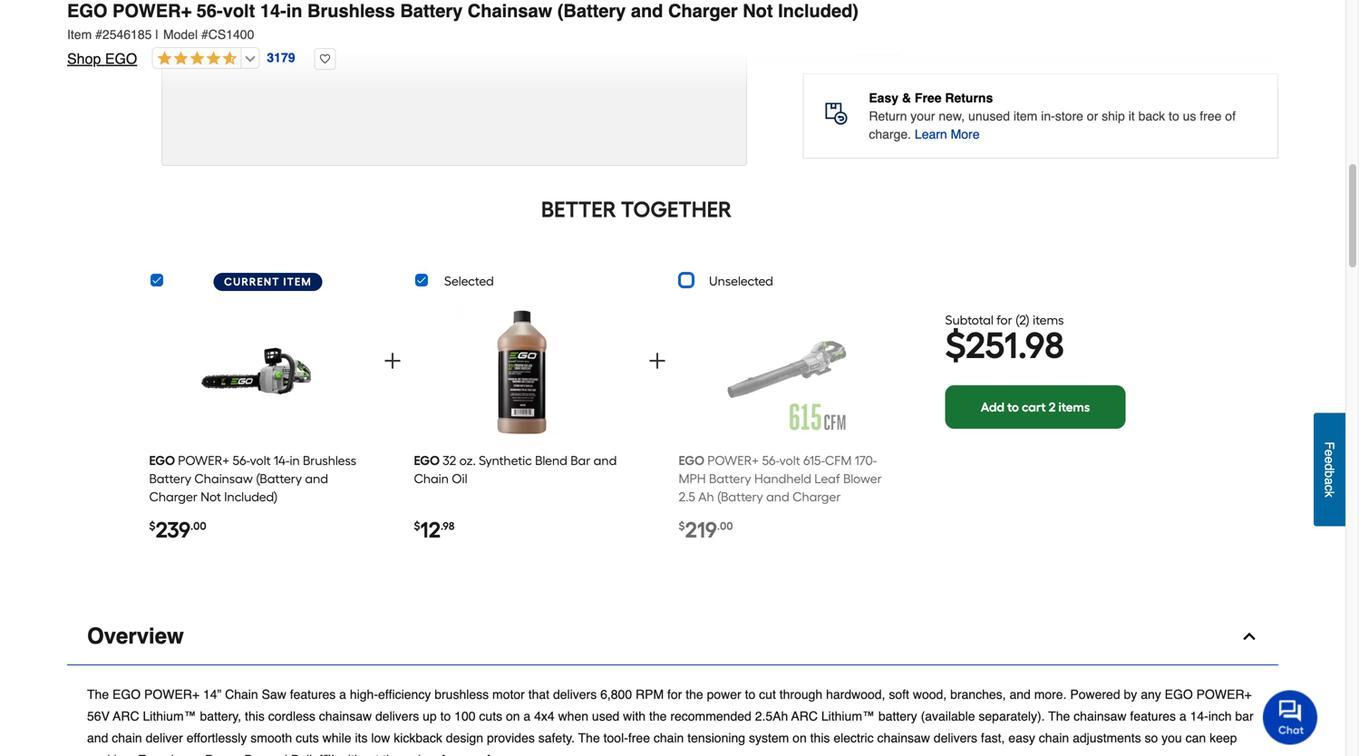 Task type: describe. For each thing, give the bounding box(es) containing it.
effortlessly
[[187, 731, 247, 745]]

not inside the ego power+ 56-volt 14-in brushless battery chainsaw (battery and charger not included) item # 2546185 | model # cs1400
[[743, 0, 773, 21]]

through
[[779, 687, 822, 702]]

2 # from the left
[[201, 27, 208, 42]]

.00 for 219
[[717, 519, 733, 533]]

kickback
[[394, 731, 442, 745]]

easy
[[869, 91, 898, 105]]

$ 219 .00
[[679, 517, 733, 543]]

blower
[[843, 471, 882, 486]]

1 vertical spatial items
[[1058, 399, 1090, 415]]

0 vertical spatial delivers
[[553, 687, 597, 702]]

oz.
[[459, 453, 476, 468]]

hardwood,
[[826, 687, 885, 702]]

separately).
[[979, 709, 1045, 723]]

2 for add to cart 2 items
[[1049, 399, 1056, 415]]

2546185
[[102, 27, 152, 42]]

(battery inside the ego power+ 56-volt 14-in brushless battery chainsaw (battery and charger not included) item # 2546185 | model # cs1400
[[557, 0, 626, 21]]

cordless
[[268, 709, 315, 723]]

cut
[[759, 687, 776, 702]]

included) inside power+ 56-volt 615-cfm 170- mph battery handheld leaf blower 2.5 ah (battery and charger included)
[[679, 507, 732, 523]]

a up you
[[1179, 709, 1186, 723]]

brushless inside power+ 56-volt 14-in brushless battery chainsaw (battery and charger not included)
[[303, 453, 356, 468]]

219
[[685, 517, 717, 543]]

1 vertical spatial this
[[810, 731, 830, 745]]

chain inside "the ego power+ 14" chain saw features a high-efficiency brushless motor that delivers 6,800 rpm for the power to cut through hardwood, soft wood, branches, and more. powered by any ego power+ 56v arc lithium™ battery, this cordless chainsaw delivers up to 100 cuts on a 4x4 when used with the recommended 2.5ah arc lithium™ battery (available separately). the chainsaw features a 14-inch bar and chain deliver effortlessly smooth cuts while its low kickback design provides safety. the tool-free chain tensioning system on this electric chainsaw delivers fast, easy chain adjustments so you can keep working. experience power beyond belief™ without the noise, fuss, or fumes."
[[225, 687, 258, 702]]

0 horizontal spatial the
[[87, 687, 109, 702]]

selected
[[444, 273, 494, 289]]

170-
[[855, 453, 877, 468]]

f e e d b a c k
[[1322, 442, 1337, 497]]

overview
[[87, 624, 184, 649]]

(
[[1015, 312, 1019, 328]]

so
[[1145, 731, 1158, 745]]

learn
[[915, 127, 947, 141]]

provides
[[487, 731, 535, 745]]

easy & free returns return your new, unused item in-store or ship it back to us free of charge.
[[869, 91, 1236, 141]]

.00 for 239
[[190, 519, 206, 533]]

item number 2 5 4 6 1 8 5 and model number c s 1 4 0 0 element
[[67, 25, 1278, 44]]

power+ 56-volt 14-in brushless battery chainsaw (battery and charger not included)
[[149, 453, 356, 504]]

3 chain from the left
[[1039, 731, 1069, 745]]

1 horizontal spatial on
[[793, 731, 807, 745]]

and inside the 32 oz. synthetic blend bar and chain oil
[[594, 453, 617, 468]]

of
[[1225, 109, 1236, 123]]

to right up
[[440, 709, 451, 723]]

leaf
[[814, 471, 840, 486]]

fuss,
[[441, 752, 468, 756]]

brushless
[[434, 687, 489, 702]]

ego power+ 56-volt 615-cfm 170-mph battery handheld leaf blower 2.5 ah (battery and charger included) image
[[722, 300, 850, 443]]

power+ inside power+ 56-volt 14-in brushless battery chainsaw (battery and charger not included)
[[178, 453, 230, 468]]

100
[[454, 709, 476, 723]]

$ for 12
[[414, 519, 420, 533]]

any
[[1141, 687, 1161, 702]]

56v
[[87, 709, 110, 723]]

chainsaw inside power+ 56-volt 14-in brushless battery chainsaw (battery and charger not included)
[[194, 471, 253, 486]]

cfm
[[825, 453, 852, 468]]

battery
[[878, 709, 917, 723]]

and inside power+ 56-volt 615-cfm 170- mph battery handheld leaf blower 2.5 ah (battery and charger included)
[[766, 489, 789, 504]]

power
[[205, 752, 241, 756]]

chainsaw inside the ego power+ 56-volt 14-in brushless battery chainsaw (battery and charger not included) item # 2546185 | model # cs1400
[[468, 0, 552, 21]]

12
[[420, 517, 441, 543]]

2 for subtotal for ( 2 ) items $ 251 .98
[[1019, 312, 1026, 328]]

1 vertical spatial the
[[649, 709, 667, 723]]

add to cart 2 items
[[981, 399, 1090, 415]]

by
[[1124, 687, 1137, 702]]

4.6 stars image
[[153, 51, 237, 68]]

branches,
[[950, 687, 1006, 702]]

rpm
[[636, 687, 664, 702]]

with
[[623, 709, 646, 723]]

in-
[[1041, 109, 1055, 123]]

2 vertical spatial the
[[578, 731, 600, 745]]

used
[[592, 709, 619, 723]]

cs1400
[[208, 27, 254, 42]]

ego down overview
[[112, 687, 141, 702]]

tool-
[[603, 731, 628, 745]]

safety.
[[538, 731, 575, 745]]

your
[[910, 109, 935, 123]]

system
[[749, 731, 789, 745]]

b
[[1322, 471, 1337, 478]]

chat invite button image
[[1263, 689, 1318, 745]]

$ 12 .98
[[414, 517, 455, 543]]

free inside "the ego power+ 14" chain saw features a high-efficiency brushless motor that delivers 6,800 rpm for the power to cut through hardwood, soft wood, branches, and more. powered by any ego power+ 56v arc lithium™ battery, this cordless chainsaw delivers up to 100 cuts on a 4x4 when used with the recommended 2.5ah arc lithium™ battery (available separately). the chainsaw features a 14-inch bar and chain deliver effortlessly smooth cuts while its low kickback design provides safety. the tool-free chain tensioning system on this electric chainsaw delivers fast, easy chain adjustments so you can keep working. experience power beyond belief™ without the noise, fuss, or fumes."
[[628, 731, 650, 745]]

ego power+ 56-volt 14-in brushless battery chainsaw (battery and charger not included) item # 2546185 | model # cs1400
[[67, 0, 859, 42]]

to inside add to cart 2 items link
[[1007, 399, 1019, 415]]

tensioning
[[687, 731, 745, 745]]

fast,
[[981, 731, 1005, 745]]

not inside power+ 56-volt 14-in brushless battery chainsaw (battery and charger not included)
[[201, 489, 221, 504]]

1 arc from the left
[[113, 709, 139, 723]]

56- for 239
[[233, 453, 250, 468]]

the ego power+ 14" chain saw features a high-efficiency brushless motor that delivers 6,800 rpm for the power to cut through hardwood, soft wood, branches, and more. powered by any ego power+ 56v arc lithium™ battery, this cordless chainsaw delivers up to 100 cuts on a 4x4 when used with the recommended 2.5ah arc lithium™ battery (available separately). the chainsaw features a 14-inch bar and chain deliver effortlessly smooth cuts while its low kickback design provides safety. the tool-free chain tensioning system on this electric chainsaw delivers fast, easy chain adjustments so you can keep working. experience power beyond belief™ without the noise, fuss, or fumes.
[[87, 687, 1254, 756]]

0 vertical spatial this
[[245, 709, 265, 723]]

heart outline image
[[314, 48, 336, 70]]

1 vertical spatial the
[[1048, 709, 1070, 723]]

0 horizontal spatial on
[[506, 709, 520, 723]]

ego inside 12 list item
[[414, 453, 440, 468]]

charger inside the ego power+ 56-volt 14-in brushless battery chainsaw (battery and charger not included) item # 2546185 | model # cs1400
[[668, 0, 738, 21]]

|
[[155, 27, 159, 42]]

ego right the any
[[1165, 687, 1193, 702]]

plus image for 239
[[382, 350, 403, 372]]

synthetic
[[479, 453, 532, 468]]

1 vertical spatial cuts
[[296, 731, 319, 745]]

current
[[224, 275, 280, 288]]

2.5ah
[[755, 709, 788, 723]]

item
[[1013, 109, 1037, 123]]

better together
[[541, 196, 732, 222]]

ship
[[1102, 109, 1125, 123]]

adjustments
[[1073, 731, 1141, 745]]

item
[[67, 27, 92, 42]]

us
[[1183, 109, 1196, 123]]

free
[[915, 91, 942, 105]]

&
[[902, 91, 911, 105]]

1 e from the top
[[1322, 449, 1337, 456]]

power+ left 14"
[[144, 687, 200, 702]]

can
[[1185, 731, 1206, 745]]

when
[[558, 709, 588, 723]]

ego 32 oz. synthetic blend bar and chain oil image
[[457, 300, 586, 443]]

powered
[[1070, 687, 1120, 702]]

1 lithium™ from the left
[[143, 709, 196, 723]]

cart
[[1022, 399, 1046, 415]]

plus image for 12
[[646, 350, 668, 372]]

2 lithium™ from the left
[[821, 709, 875, 723]]

239 list item
[[149, 299, 364, 568]]

bar
[[1235, 709, 1254, 723]]

handheld
[[754, 471, 811, 486]]

14- inside the ego power+ 56-volt 14-in brushless battery chainsaw (battery and charger not included) item # 2546185 | model # cs1400
[[260, 0, 286, 21]]

or inside easy & free returns return your new, unused item in-store or ship it back to us free of charge.
[[1087, 109, 1098, 123]]

add
[[981, 399, 1004, 415]]

2 e from the top
[[1322, 456, 1337, 463]]

2.5
[[679, 489, 695, 504]]

56- inside the ego power+ 56-volt 14-in brushless battery chainsaw (battery and charger not included) item # 2546185 | model # cs1400
[[197, 0, 223, 21]]

wood,
[[913, 687, 947, 702]]

ah
[[698, 489, 714, 504]]



Task type: locate. For each thing, give the bounding box(es) containing it.
the left tool-
[[578, 731, 600, 745]]

1 vertical spatial or
[[472, 752, 483, 756]]

1 horizontal spatial .98
[[1018, 323, 1064, 367]]

ego up mph
[[679, 453, 705, 468]]

2 inside add to cart 2 items link
[[1049, 399, 1056, 415]]

ego inside the ego power+ 56-volt 14-in brushless battery chainsaw (battery and charger not included) item # 2546185 | model # cs1400
[[67, 0, 107, 21]]

e
[[1322, 449, 1337, 456], [1322, 456, 1337, 463]]

0 horizontal spatial .98
[[441, 519, 455, 533]]

1 vertical spatial for
[[667, 687, 682, 702]]

0 vertical spatial the
[[87, 687, 109, 702]]

power
[[707, 687, 741, 702]]

delivers down efficiency
[[375, 709, 419, 723]]

1 horizontal spatial arc
[[791, 709, 818, 723]]

chainsaw
[[319, 709, 372, 723], [1074, 709, 1127, 723], [877, 731, 930, 745]]

items inside subtotal for ( 2 ) items $ 251 .98
[[1033, 312, 1064, 328]]

the up 56v
[[87, 687, 109, 702]]

2 right the 251
[[1019, 312, 1026, 328]]

56- down ego power+ 56-volt 14-in brushless battery chainsaw (battery and charger not included) image
[[233, 453, 250, 468]]

1 # from the left
[[95, 27, 102, 42]]

1 horizontal spatial charger
[[668, 0, 738, 21]]

2 horizontal spatial chain
[[1039, 731, 1069, 745]]

1 horizontal spatial features
[[1130, 709, 1176, 723]]

615-
[[803, 453, 825, 468]]

chainsaw down battery
[[877, 731, 930, 745]]

0 horizontal spatial plus image
[[382, 350, 403, 372]]

battery inside power+ 56-volt 615-cfm 170- mph battery handheld leaf blower 2.5 ah (battery and charger included)
[[709, 471, 751, 486]]

the down more.
[[1048, 709, 1070, 723]]

0 horizontal spatial battery
[[149, 471, 191, 486]]

e up d
[[1322, 449, 1337, 456]]

0 horizontal spatial (battery
[[256, 471, 302, 486]]

power+ inside power+ 56-volt 615-cfm 170- mph battery handheld leaf blower 2.5 ah (battery and charger included)
[[707, 453, 759, 468]]

experience
[[138, 752, 201, 756]]

0 horizontal spatial the
[[383, 752, 400, 756]]

1 horizontal spatial 56-
[[233, 453, 250, 468]]

power+ up |
[[112, 0, 192, 21]]

high-
[[350, 687, 378, 702]]

battery for brushless
[[400, 0, 463, 21]]

6,800
[[600, 687, 632, 702]]

charger up item number 2 5 4 6 1 8 5 and model number c s 1 4 0 0 "element"
[[668, 0, 738, 21]]

chainsaw down powered
[[1074, 709, 1127, 723]]

219 list item
[[679, 299, 893, 568]]

current item
[[224, 275, 312, 288]]

volt up cs1400
[[223, 0, 255, 21]]

battery
[[400, 0, 463, 21], [149, 471, 191, 486], [709, 471, 751, 486]]

1 vertical spatial delivers
[[375, 709, 419, 723]]

2 horizontal spatial chainsaw
[[1074, 709, 1127, 723]]

0 horizontal spatial not
[[201, 489, 221, 504]]

keep
[[1209, 731, 1237, 745]]

chain right easy at the right of page
[[1039, 731, 1069, 745]]

volt inside power+ 56-volt 615-cfm 170- mph battery handheld leaf blower 2.5 ah (battery and charger included)
[[779, 453, 800, 468]]

1 horizontal spatial lithium™
[[821, 709, 875, 723]]

1 vertical spatial included)
[[224, 489, 278, 504]]

new,
[[939, 109, 965, 123]]

4x4
[[534, 709, 555, 723]]

1 vertical spatial .98
[[441, 519, 455, 533]]

1 horizontal spatial free
[[1200, 109, 1222, 123]]

and inside power+ 56-volt 14-in brushless battery chainsaw (battery and charger not included)
[[305, 471, 328, 486]]

0 horizontal spatial for
[[667, 687, 682, 702]]

0 vertical spatial cuts
[[479, 709, 502, 723]]

2 chain from the left
[[654, 731, 684, 745]]

0 vertical spatial on
[[506, 709, 520, 723]]

(battery inside power+ 56-volt 14-in brushless battery chainsaw (battery and charger not included)
[[256, 471, 302, 486]]

charger up 239
[[149, 489, 198, 504]]

1 horizontal spatial .00
[[717, 519, 733, 533]]

$ 239 .00
[[149, 517, 206, 543]]

14"
[[203, 687, 221, 702]]

or down the design
[[472, 752, 483, 756]]

better together heading
[[67, 195, 1206, 224]]

for inside "the ego power+ 14" chain saw features a high-efficiency brushless motor that delivers 6,800 rpm for the power to cut through hardwood, soft wood, branches, and more. powered by any ego power+ 56v arc lithium™ battery, this cordless chainsaw delivers up to 100 cuts on a 4x4 when used with the recommended 2.5ah arc lithium™ battery (available separately). the chainsaw features a 14-inch bar and chain deliver effortlessly smooth cuts while its low kickback design provides safety. the tool-free chain tensioning system on this electric chainsaw delivers fast, easy chain adjustments so you can keep working. experience power beyond belief™ without the noise, fuss, or fumes."
[[667, 687, 682, 702]]

ego inside 219 list item
[[679, 453, 705, 468]]

1 horizontal spatial delivers
[[553, 687, 597, 702]]

ego down the 2546185
[[105, 50, 137, 67]]

0 horizontal spatial delivers
[[375, 709, 419, 723]]

1 vertical spatial chainsaw
[[194, 471, 253, 486]]

2 horizontal spatial the
[[1048, 709, 1070, 723]]

1 .00 from the left
[[190, 519, 206, 533]]

lithium™ up deliver
[[143, 709, 196, 723]]

0 horizontal spatial chainsaw
[[319, 709, 372, 723]]

0 horizontal spatial charger
[[149, 489, 198, 504]]

c
[[1322, 485, 1337, 491]]

(battery inside power+ 56-volt 615-cfm 170- mph battery handheld leaf blower 2.5 ah (battery and charger included)
[[717, 489, 763, 504]]

a inside button
[[1322, 478, 1337, 485]]

battery,
[[200, 709, 241, 723]]

0 horizontal spatial 56-
[[197, 0, 223, 21]]

to left cut
[[745, 687, 755, 702]]

.98
[[1018, 323, 1064, 367], [441, 519, 455, 533]]

56- up cs1400
[[197, 0, 223, 21]]

noise,
[[404, 752, 438, 756]]

2 plus image from the left
[[646, 350, 668, 372]]

$
[[945, 323, 965, 367], [149, 519, 155, 533], [414, 519, 420, 533], [679, 519, 685, 533]]

0 vertical spatial included)
[[778, 0, 859, 21]]

chainsaw up while
[[319, 709, 372, 723]]

0 horizontal spatial chain
[[225, 687, 258, 702]]

features up so
[[1130, 709, 1176, 723]]

working.
[[87, 752, 134, 756]]

this up smooth
[[245, 709, 265, 723]]

the
[[686, 687, 703, 702], [649, 709, 667, 723], [383, 752, 400, 756]]

charger down leaf
[[792, 489, 841, 504]]

power+ inside the ego power+ 56-volt 14-in brushless battery chainsaw (battery and charger not included) item # 2546185 | model # cs1400
[[112, 0, 192, 21]]

2 horizontal spatial charger
[[792, 489, 841, 504]]

56- for 219
[[762, 453, 779, 468]]

arc down 'through'
[[791, 709, 818, 723]]

items right cart
[[1058, 399, 1090, 415]]

chain down the recommended
[[654, 731, 684, 745]]

charger inside power+ 56-volt 615-cfm 170- mph battery handheld leaf blower 2.5 ah (battery and charger included)
[[792, 489, 841, 504]]

2 horizontal spatial battery
[[709, 471, 751, 486]]

free inside easy & free returns return your new, unused item in-store or ship it back to us free of charge.
[[1200, 109, 1222, 123]]

2 horizontal spatial delivers
[[934, 731, 977, 745]]

lithium™
[[143, 709, 196, 723], [821, 709, 875, 723]]

store
[[1055, 109, 1083, 123]]

battery for mph
[[709, 471, 751, 486]]

$ inside subtotal for ( 2 ) items $ 251 .98
[[945, 323, 965, 367]]

chain right 14"
[[225, 687, 258, 702]]

.98 inside subtotal for ( 2 ) items $ 251 .98
[[1018, 323, 1064, 367]]

1 horizontal spatial chainsaw
[[877, 731, 930, 745]]

1 plus image from the left
[[382, 350, 403, 372]]

0 horizontal spatial included)
[[224, 489, 278, 504]]

239
[[155, 517, 190, 543]]

0 vertical spatial 2
[[1019, 312, 1026, 328]]

cuts up belief™ at the left bottom
[[296, 731, 319, 745]]

on up provides
[[506, 709, 520, 723]]

mph
[[679, 471, 706, 486]]

for inside subtotal for ( 2 ) items $ 251 .98
[[997, 312, 1012, 328]]

0 horizontal spatial 2
[[1019, 312, 1026, 328]]

battery inside the ego power+ 56-volt 14-in brushless battery chainsaw (battery and charger not included) item # 2546185 | model # cs1400
[[400, 0, 463, 21]]

more
[[951, 127, 980, 141]]

e up b
[[1322, 456, 1337, 463]]

a
[[1322, 478, 1337, 485], [339, 687, 346, 702], [524, 709, 531, 723], [1179, 709, 1186, 723]]

chain up working.
[[112, 731, 142, 745]]

1 horizontal spatial not
[[743, 0, 773, 21]]

1 vertical spatial 2
[[1049, 399, 1056, 415]]

in inside power+ 56-volt 14-in brushless battery chainsaw (battery and charger not included)
[[290, 453, 300, 468]]

0 horizontal spatial .00
[[190, 519, 206, 533]]

easy
[[1008, 731, 1035, 745]]

1 horizontal spatial included)
[[679, 507, 732, 523]]

or left ship
[[1087, 109, 1098, 123]]

battery inside power+ 56-volt 14-in brushless battery chainsaw (battery and charger not included)
[[149, 471, 191, 486]]

ego power+ 56-volt 14-in brushless battery chainsaw (battery and charger not included) image
[[192, 300, 321, 443]]

ego inside 239 list item
[[149, 453, 175, 468]]

2 vertical spatial delivers
[[934, 731, 977, 745]]

$ inside $ 239 .00
[[149, 519, 155, 533]]

lithium™ up electric
[[821, 709, 875, 723]]

2 arc from the left
[[791, 709, 818, 723]]

free down with
[[628, 731, 650, 745]]

$ inside the '$ 12 .98'
[[414, 519, 420, 533]]

ego
[[67, 0, 107, 21], [105, 50, 137, 67], [149, 453, 175, 468], [414, 453, 440, 468], [679, 453, 705, 468], [112, 687, 141, 702], [1165, 687, 1193, 702]]

1 horizontal spatial 2
[[1049, 399, 1056, 415]]

2
[[1019, 312, 1026, 328], [1049, 399, 1056, 415]]

volt up handheld
[[779, 453, 800, 468]]

2 inside subtotal for ( 2 ) items $ 251 .98
[[1019, 312, 1026, 328]]

to inside easy & free returns return your new, unused item in-store or ship it back to us free of charge.
[[1169, 109, 1179, 123]]

its
[[355, 731, 368, 745]]

it
[[1128, 109, 1135, 123]]

1 horizontal spatial this
[[810, 731, 830, 745]]

2 vertical spatial included)
[[679, 507, 732, 523]]

volt inside the ego power+ 56-volt 14-in brushless battery chainsaw (battery and charger not included) item # 2546185 | model # cs1400
[[223, 0, 255, 21]]

the down 'low'
[[383, 752, 400, 756]]

.98 up add to cart 2 items link
[[1018, 323, 1064, 367]]

$ inside $ 219 .00
[[679, 519, 685, 533]]

fumes.
[[486, 752, 524, 756]]

$ for 239
[[149, 519, 155, 533]]

1 horizontal spatial #
[[201, 27, 208, 42]]

1 chain from the left
[[112, 731, 142, 745]]

0 horizontal spatial free
[[628, 731, 650, 745]]

2 horizontal spatial 56-
[[762, 453, 779, 468]]

2 horizontal spatial included)
[[778, 0, 859, 21]]

0 horizontal spatial chain
[[112, 731, 142, 745]]

# right model
[[201, 27, 208, 42]]

the
[[87, 687, 109, 702], [1048, 709, 1070, 723], [578, 731, 600, 745]]

0 vertical spatial in
[[286, 0, 302, 21]]

unused
[[968, 109, 1010, 123]]

volt for 239
[[250, 453, 271, 468]]

the up the recommended
[[686, 687, 703, 702]]

a left high-
[[339, 687, 346, 702]]

0 vertical spatial or
[[1087, 109, 1098, 123]]

or inside "the ego power+ 14" chain saw features a high-efficiency brushless motor that delivers 6,800 rpm for the power to cut through hardwood, soft wood, branches, and more. powered by any ego power+ 56v arc lithium™ battery, this cordless chainsaw delivers up to 100 cuts on a 4x4 when used with the recommended 2.5ah arc lithium™ battery (available separately). the chainsaw features a 14-inch bar and chain deliver effortlessly smooth cuts while its low kickback design provides safety. the tool-free chain tensioning system on this electric chainsaw delivers fast, easy chain adjustments so you can keep working. experience power beyond belief™ without the noise, fuss, or fumes."
[[472, 752, 483, 756]]

32 oz. synthetic blend bar and chain oil
[[414, 453, 617, 486]]

ego left 32
[[414, 453, 440, 468]]

0 vertical spatial 14-
[[260, 0, 286, 21]]

1 vertical spatial on
[[793, 731, 807, 745]]

on
[[506, 709, 520, 723], [793, 731, 807, 745]]

while
[[322, 731, 351, 745]]

power+ up $ 239 .00
[[178, 453, 230, 468]]

3179
[[267, 50, 295, 65]]

.00
[[190, 519, 206, 533], [717, 519, 733, 533]]

1 horizontal spatial the
[[649, 709, 667, 723]]

.98 inside the '$ 12 .98'
[[441, 519, 455, 533]]

1 vertical spatial not
[[201, 489, 221, 504]]

14-
[[260, 0, 286, 21], [274, 453, 290, 468], [1190, 709, 1208, 723]]

the down rpm
[[649, 709, 667, 723]]

volt inside power+ 56-volt 14-in brushless battery chainsaw (battery and charger not included)
[[250, 453, 271, 468]]

power+ up 'ah'
[[707, 453, 759, 468]]

1 horizontal spatial plus image
[[646, 350, 668, 372]]

0 vertical spatial chain
[[414, 471, 449, 486]]

cuts right 100
[[479, 709, 502, 723]]

2 vertical spatial the
[[383, 752, 400, 756]]

up
[[423, 709, 437, 723]]

2 horizontal spatial (battery
[[717, 489, 763, 504]]

.98 down oil in the left bottom of the page
[[441, 519, 455, 533]]

model
[[163, 27, 198, 42]]

subtotal
[[945, 312, 993, 328]]

shop
[[67, 50, 101, 67]]

that
[[528, 687, 549, 702]]

1 vertical spatial in
[[290, 453, 300, 468]]

0 vertical spatial free
[[1200, 109, 1222, 123]]

on right system
[[793, 731, 807, 745]]

1 horizontal spatial chain
[[414, 471, 449, 486]]

brushless inside the ego power+ 56-volt 14-in brushless battery chainsaw (battery and charger not included) item # 2546185 | model # cs1400
[[307, 0, 395, 21]]

delivers down (available
[[934, 731, 977, 745]]

and
[[631, 0, 663, 21], [594, 453, 617, 468], [305, 471, 328, 486], [766, 489, 789, 504], [1009, 687, 1031, 702], [87, 731, 108, 745]]

efficiency
[[378, 687, 431, 702]]

and inside the ego power+ 56-volt 14-in brushless battery chainsaw (battery and charger not included) item # 2546185 | model # cs1400
[[631, 0, 663, 21]]

for right rpm
[[667, 687, 682, 702]]

14- inside power+ 56-volt 14-in brushless battery chainsaw (battery and charger not included)
[[274, 453, 290, 468]]

ego up item
[[67, 0, 107, 21]]

volt for 219
[[779, 453, 800, 468]]

features up cordless
[[290, 687, 336, 702]]

free left of
[[1200, 109, 1222, 123]]

0 vertical spatial the
[[686, 687, 703, 702]]

beyond
[[244, 752, 287, 756]]

more.
[[1034, 687, 1067, 702]]

to
[[1169, 109, 1179, 123], [1007, 399, 1019, 415], [745, 687, 755, 702], [440, 709, 451, 723]]

$ for 219
[[679, 519, 685, 533]]

charge.
[[869, 127, 911, 141]]

56- inside power+ 56-volt 14-in brushless battery chainsaw (battery and charger not included)
[[233, 453, 250, 468]]

not up item number 2 5 4 6 1 8 5 and model number c s 1 4 0 0 "element"
[[743, 0, 773, 21]]

2 right cart
[[1049, 399, 1056, 415]]

2 horizontal spatial the
[[686, 687, 703, 702]]

charger inside power+ 56-volt 14-in brushless battery chainsaw (battery and charger not included)
[[149, 489, 198, 504]]

blend
[[535, 453, 567, 468]]

2 vertical spatial (battery
[[717, 489, 763, 504]]

1 vertical spatial features
[[1130, 709, 1176, 723]]

12 list item
[[414, 299, 629, 568]]

motor
[[492, 687, 525, 702]]

low
[[371, 731, 390, 745]]

to right add
[[1007, 399, 1019, 415]]

0 vertical spatial not
[[743, 0, 773, 21]]

0 horizontal spatial cuts
[[296, 731, 319, 745]]

56- inside power+ 56-volt 615-cfm 170- mph battery handheld leaf blower 2.5 ah (battery and charger included)
[[762, 453, 779, 468]]

.00 inside $ 239 .00
[[190, 519, 206, 533]]

d
[[1322, 463, 1337, 471]]

0 vertical spatial .98
[[1018, 323, 1064, 367]]

)
[[1026, 312, 1030, 328]]

f e e d b a c k button
[[1314, 413, 1345, 526]]

return
[[869, 109, 907, 123]]

back
[[1138, 109, 1165, 123]]

1 vertical spatial brushless
[[303, 453, 356, 468]]

chain
[[414, 471, 449, 486], [225, 687, 258, 702]]

Stepper number input field with increment and decrement buttons number field
[[852, 4, 902, 55]]

chain inside the 32 oz. synthetic blend bar and chain oil
[[414, 471, 449, 486]]

a up k
[[1322, 478, 1337, 485]]

better
[[541, 196, 616, 222]]

included) inside power+ 56-volt 14-in brushless battery chainsaw (battery and charger not included)
[[224, 489, 278, 504]]

1 vertical spatial chain
[[225, 687, 258, 702]]

2 vertical spatial 14-
[[1190, 709, 1208, 723]]

0 vertical spatial brushless
[[307, 0, 395, 21]]

power+ up the inch
[[1196, 687, 1252, 702]]

1 horizontal spatial the
[[578, 731, 600, 745]]

to left us on the right top
[[1169, 109, 1179, 123]]

inch
[[1208, 709, 1232, 723]]

electric
[[833, 731, 874, 745]]

56- up handheld
[[762, 453, 779, 468]]

chain down 32
[[414, 471, 449, 486]]

this left electric
[[810, 731, 830, 745]]

in inside the ego power+ 56-volt 14-in brushless battery chainsaw (battery and charger not included) item # 2546185 | model # cs1400
[[286, 0, 302, 21]]

0 horizontal spatial features
[[290, 687, 336, 702]]

belief™
[[291, 752, 335, 756]]

power+ 56-volt 615-cfm 170- mph battery handheld leaf blower 2.5 ah (battery and charger included)
[[679, 453, 882, 523]]

0 vertical spatial chainsaw
[[468, 0, 552, 21]]

items
[[1033, 312, 1064, 328], [1058, 399, 1090, 415]]

a left 4x4
[[524, 709, 531, 723]]

0 vertical spatial features
[[290, 687, 336, 702]]

included) inside the ego power+ 56-volt 14-in brushless battery chainsaw (battery and charger not included) item # 2546185 | model # cs1400
[[778, 0, 859, 21]]

1 horizontal spatial (battery
[[557, 0, 626, 21]]

learn more link
[[915, 125, 980, 143]]

0 horizontal spatial #
[[95, 27, 102, 42]]

1 horizontal spatial cuts
[[479, 709, 502, 723]]

0 horizontal spatial arc
[[113, 709, 139, 723]]

not up $ 239 .00
[[201, 489, 221, 504]]

brushless
[[307, 0, 395, 21], [303, 453, 356, 468]]

1 horizontal spatial for
[[997, 312, 1012, 328]]

14- inside "the ego power+ 14" chain saw features a high-efficiency brushless motor that delivers 6,800 rpm for the power to cut through hardwood, soft wood, branches, and more. powered by any ego power+ 56v arc lithium™ battery, this cordless chainsaw delivers up to 100 cuts on a 4x4 when used with the recommended 2.5ah arc lithium™ battery (available separately). the chainsaw features a 14-inch bar and chain deliver effortlessly smooth cuts while its low kickback design provides safety. the tool-free chain tensioning system on this electric chainsaw delivers fast, easy chain adjustments so you can keep working. experience power beyond belief™ without the noise, fuss, or fumes."
[[1190, 709, 1208, 723]]

deliver
[[146, 731, 183, 745]]

2 .00 from the left
[[717, 519, 733, 533]]

.00 inside $ 219 .00
[[717, 519, 733, 533]]

volt
[[223, 0, 255, 21], [250, 453, 271, 468], [779, 453, 800, 468]]

delivers up when
[[553, 687, 597, 702]]

ego  #cs1400 image
[[162, 0, 746, 165]]

0 horizontal spatial lithium™
[[143, 709, 196, 723]]

chevron up image
[[1240, 627, 1258, 645]]

volt down ego power+ 56-volt 14-in brushless battery chainsaw (battery and charger not included) image
[[250, 453, 271, 468]]

1 vertical spatial (battery
[[256, 471, 302, 486]]

arc right 56v
[[113, 709, 139, 723]]

for left (
[[997, 312, 1012, 328]]

# right item
[[95, 27, 102, 42]]

1 vertical spatial free
[[628, 731, 650, 745]]

plus image
[[382, 350, 403, 372], [646, 350, 668, 372]]

ego up 239
[[149, 453, 175, 468]]

bar
[[571, 453, 590, 468]]

items right )
[[1033, 312, 1064, 328]]



Task type: vqa. For each thing, say whether or not it's contained in the screenshot.
fumes.
yes



